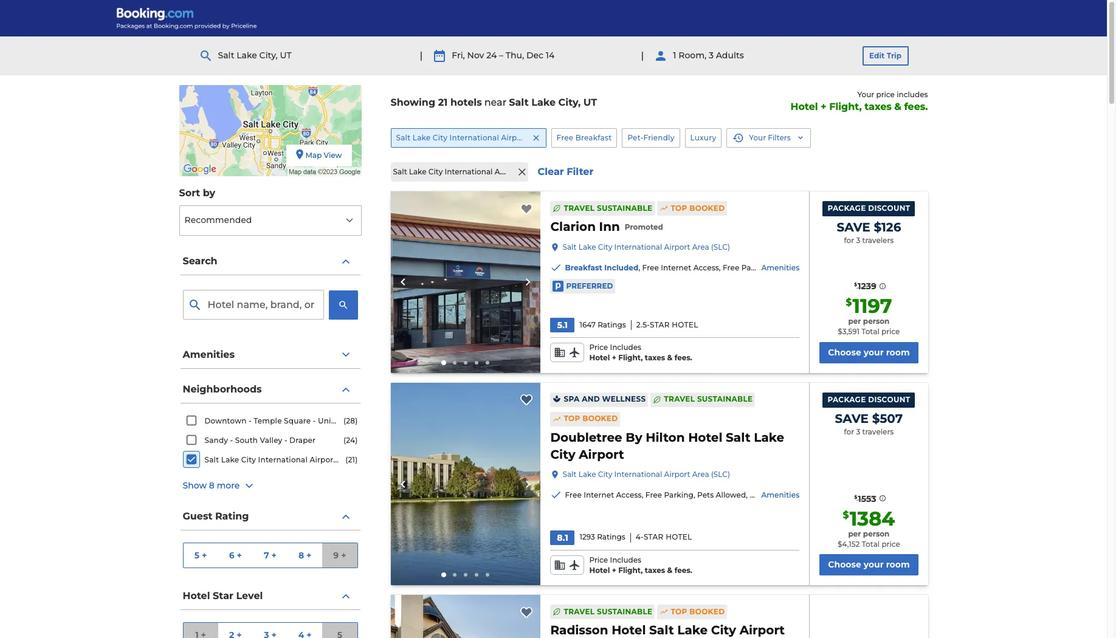 Task type: describe. For each thing, give the bounding box(es) containing it.
pet-
[[628, 133, 644, 142]]

& for 1384
[[668, 566, 673, 575]]

hotel star level button
[[180, 583, 360, 611]]

trip
[[887, 51, 902, 60]]

2 horizontal spatial free
[[723, 263, 740, 273]]

spa
[[564, 395, 580, 404]]

3 for 1197
[[857, 236, 861, 245]]

amenities for 1197
[[762, 263, 800, 273]]

more
[[217, 481, 240, 492]]

free breakfast
[[557, 133, 612, 142]]

5.1
[[558, 320, 568, 331]]

1 vertical spatial 8
[[299, 550, 304, 561]]

14
[[546, 50, 555, 61]]

room for 1384
[[887, 560, 910, 571]]

0 vertical spatial ut
[[280, 50, 292, 61]]

clarion inn
[[551, 220, 620, 234]]

by
[[203, 187, 215, 199]]

guest
[[183, 511, 212, 522]]

property building image for 1197
[[391, 192, 541, 373]]

sort
[[179, 187, 200, 199]]

lake inside the radisson hotel salt lake city airport element
[[678, 624, 708, 638]]

south
[[235, 436, 258, 445]]

$126
[[874, 220, 902, 235]]

guest rating button
[[180, 504, 360, 531]]

- right valley
[[285, 436, 287, 445]]

valley
[[260, 436, 282, 445]]

clear filter
[[538, 166, 594, 178]]

spa and wellness
[[564, 395, 646, 404]]

package discount for 1197
[[828, 204, 911, 213]]

your filters
[[749, 133, 791, 142]]

area down (24)
[[339, 456, 356, 465]]

for for 1197
[[844, 236, 855, 245]]

$ 1197 per person $3,591 total price
[[838, 294, 900, 336]]

parking,
[[742, 263, 773, 273]]

photo carousel region for 1384
[[391, 383, 541, 586]]

salt lake city, ut
[[218, 50, 292, 61]]

per for 1384
[[849, 530, 861, 539]]

& inside your price includes hotel + flight, taxes & fees.
[[895, 101, 902, 112]]

save $507
[[835, 411, 903, 426]]

inn
[[599, 220, 620, 234]]

fees. for 1384
[[675, 566, 693, 575]]

flight, for 1384
[[619, 566, 643, 575]]

$ for 1553
[[855, 494, 858, 500]]

adults
[[716, 50, 744, 61]]

go to image #3 image for 1384
[[464, 574, 468, 577]]

,
[[639, 263, 641, 273]]

amenities inside dropdown button
[[183, 349, 235, 361]]

6 +
[[229, 550, 242, 561]]

5 + button
[[183, 544, 218, 568]]

(slc) up 'access,'
[[711, 243, 730, 252]]

filter
[[567, 166, 594, 178]]

sort by
[[179, 187, 215, 199]]

travel for inn
[[564, 204, 595, 213]]

amenities for 1384
[[762, 491, 800, 500]]

lake inside salt lake city international airport area (slc) button
[[409, 167, 427, 177]]

sandy - south valley - draper
[[205, 436, 316, 445]]

(24)
[[344, 436, 358, 445]]

price includes hotel + flight, taxes & fees. for 1384
[[590, 556, 693, 575]]

(28)
[[344, 417, 358, 426]]

pool,
[[870, 263, 889, 273]]

doubletree by hilton hotel salt lake city airport
[[551, 430, 785, 462]]

showing 21 hotels near salt lake city, ut
[[391, 97, 597, 108]]

choose your room button for 1197
[[820, 342, 919, 364]]

includes for 1197
[[610, 343, 642, 352]]

allowed,
[[793, 263, 825, 273]]

$ for 1197
[[846, 297, 852, 308]]

top for radisson hotel salt lake city airport
[[671, 608, 688, 617]]

1 vertical spatial travel
[[664, 395, 695, 404]]

travel sustainable for hotel
[[564, 608, 653, 617]]

restaurant,
[[1008, 263, 1051, 273]]

view
[[324, 151, 342, 160]]

6
[[229, 550, 235, 561]]

rating
[[215, 511, 249, 522]]

accessible
[[1053, 263, 1093, 273]]

booked for inn
[[690, 204, 725, 213]]

1 vertical spatial breakfast
[[565, 263, 603, 273]]

1 vertical spatial sustainable
[[698, 395, 753, 404]]

1 vertical spatial booked
[[583, 414, 618, 424]]

fri,
[[452, 50, 465, 61]]

clear filter button
[[533, 165, 599, 184]]

park
[[358, 417, 376, 426]]

salt lake city international airport area (slc) button
[[391, 162, 561, 182]]

lake inside doubletree by hilton hotel salt lake city airport
[[754, 430, 785, 445]]

swimming
[[827, 263, 868, 273]]

star inside dropdown button
[[213, 590, 234, 602]]

salt inside button
[[393, 167, 407, 177]]

hotel star level
[[183, 590, 263, 602]]

go to image #1 image for 1384
[[442, 573, 446, 578]]

travel sustainable for inn
[[564, 204, 653, 213]]

1239
[[858, 281, 877, 292]]

1 room, 3 adults
[[673, 50, 744, 61]]

person for 1384
[[863, 530, 890, 539]]

0 vertical spatial 3
[[709, 50, 714, 61]]

package for 1197
[[828, 204, 866, 213]]

8 + button
[[288, 544, 323, 568]]

recommended button
[[179, 206, 362, 236]]

sandy
[[205, 436, 228, 445]]

doubletree
[[551, 430, 623, 445]]

clarion inn - promoted element
[[551, 218, 663, 235]]

nov
[[467, 50, 484, 61]]

show
[[183, 481, 207, 492]]

1
[[673, 50, 677, 61]]

radisson
[[551, 624, 608, 638]]

taxes for 1384
[[645, 566, 665, 575]]

1197
[[853, 294, 893, 318]]

1 horizontal spatial free
[[643, 263, 659, 273]]

fees. for 1197
[[675, 353, 693, 362]]

luxury
[[691, 133, 717, 142]]

total for 1197
[[862, 327, 880, 336]]

downtown
[[205, 417, 247, 426]]

neighborhoods button
[[180, 376, 360, 404]]

level
[[236, 590, 263, 602]]

preferred
[[566, 281, 613, 291]]

area up 'access,'
[[692, 243, 709, 252]]

hotel inside your price includes hotel + flight, taxes & fees.
[[791, 101, 818, 112]]

show 8 more
[[183, 481, 240, 492]]

save for 1384
[[835, 411, 869, 426]]

Hotel name, brand, or keyword text field
[[183, 290, 324, 320]]

travelers for 1384
[[863, 427, 894, 436]]

hotel down the 1293 ratings
[[590, 566, 610, 575]]

1 vertical spatial top
[[564, 414, 581, 424]]

sustainable for radisson hotel salt lake city airport
[[597, 608, 653, 617]]

amenities button
[[180, 342, 360, 369]]

for 3 travelers for 1384
[[844, 427, 894, 436]]

sustainable for clarion inn
[[597, 204, 653, 213]]

access,
[[694, 263, 721, 273]]

airport inside button
[[495, 167, 521, 177]]

edit trip
[[870, 51, 902, 60]]

7
[[264, 550, 269, 561]]

package for 1384
[[828, 395, 866, 404]]

hotel right 4-
[[666, 533, 692, 542]]

draper
[[290, 436, 316, 445]]

show 8 more button
[[183, 479, 358, 494]]

area inside button
[[523, 167, 540, 177]]

for 3 travelers for 1197
[[844, 236, 894, 245]]

0 horizontal spatial free
[[557, 133, 574, 142]]

choose your room button for 1384
[[820, 555, 919, 576]]

go to image #4 image for 1384
[[475, 574, 479, 577]]

0 vertical spatial city,
[[259, 50, 278, 61]]

temple
[[254, 417, 282, 426]]

price for 1384
[[882, 540, 901, 549]]

price for 1384
[[590, 556, 608, 565]]

hotel right radisson
[[612, 624, 646, 638]]

ratings for 1197
[[598, 320, 626, 329]]



Task type: locate. For each thing, give the bounding box(es) containing it.
$ 1239
[[854, 281, 877, 292]]

1 vertical spatial amenities
[[183, 349, 235, 361]]

0 vertical spatial top
[[671, 204, 688, 213]]

showing
[[391, 97, 436, 108]]

$3,591
[[838, 327, 860, 336]]

1 vertical spatial choose your room
[[828, 560, 910, 571]]

go to image #1 image for 1197
[[442, 361, 446, 365]]

2 vertical spatial top
[[671, 608, 688, 617]]

choose your room button
[[820, 342, 919, 364], [820, 555, 919, 576]]

fees. down includes
[[905, 101, 928, 112]]

choose down $3,591
[[828, 347, 862, 358]]

star right 1647 ratings
[[650, 320, 670, 329]]

travel up clarion inn
[[564, 204, 595, 213]]

star
[[650, 320, 670, 329], [644, 533, 664, 542], [213, 590, 234, 602]]

2 go to image #1 image from the top
[[442, 573, 446, 578]]

2 includes from the top
[[610, 556, 642, 565]]

taxes inside your price includes hotel + flight, taxes & fees.
[[865, 101, 892, 112]]

your down the $ 1197 per person $3,591 total price
[[864, 347, 884, 358]]

radisson hotel salt lake city airport element
[[551, 622, 785, 639]]

go to image #4 image
[[475, 361, 479, 365], [475, 574, 479, 577]]

package up save $507
[[828, 395, 866, 404]]

1 vertical spatial price
[[590, 556, 608, 565]]

your for your price includes hotel + flight, taxes & fees.
[[858, 90, 875, 99]]

1647 ratings
[[580, 320, 626, 329]]

go to image #3 image
[[464, 361, 468, 365], [464, 574, 468, 577]]

& for 1197
[[668, 353, 673, 362]]

(slc) up clear filter
[[550, 133, 569, 142]]

- right square
[[313, 417, 316, 426]]

top for clarion inn
[[671, 204, 688, 213]]

1 vertical spatial property building image
[[391, 383, 541, 586]]

package discount up save $507
[[828, 395, 911, 404]]

travelers down save $126
[[863, 236, 894, 245]]

1 vertical spatial taxes
[[645, 353, 665, 362]]

1 vertical spatial save
[[835, 411, 869, 426]]

room down $ 1384 per person $4,152 total price
[[887, 560, 910, 571]]

1 vertical spatial price
[[882, 327, 900, 336]]

by
[[626, 430, 643, 445]]

price inside the $ 1197 per person $3,591 total price
[[882, 327, 900, 336]]

travel sustainable up doubletree by hilton hotel salt lake city airport element
[[664, 395, 753, 404]]

1 vertical spatial fees.
[[675, 353, 693, 362]]

2 vertical spatial &
[[668, 566, 673, 575]]

2 vertical spatial booked
[[690, 608, 725, 617]]

room
[[887, 347, 910, 358], [887, 560, 910, 571]]

price for 1197
[[882, 327, 900, 336]]

| for 1 room, 3 adults
[[641, 50, 644, 61]]

1 total from the top
[[862, 327, 880, 336]]

2 | from the left
[[641, 50, 644, 61]]

neighborhoods
[[183, 384, 262, 395]]

price includes hotel + flight, taxes & fees. down "2.5-"
[[590, 343, 693, 362]]

1 vertical spatial package discount
[[828, 395, 911, 404]]

1 price from the top
[[590, 343, 608, 352]]

pet-friendly
[[628, 133, 675, 142]]

lake
[[237, 50, 257, 61], [532, 97, 556, 108], [413, 133, 431, 142], [409, 167, 427, 177], [579, 243, 596, 252], [754, 430, 785, 445], [221, 456, 239, 465], [579, 470, 596, 479], [678, 624, 708, 638]]

for for 1384
[[844, 427, 855, 436]]

1 vertical spatial go to image #5 image
[[486, 574, 490, 577]]

included
[[605, 263, 639, 273]]

2.5-
[[637, 320, 650, 329]]

1 vertical spatial top booked
[[564, 414, 618, 424]]

fri, nov 24 – thu, dec 14
[[452, 50, 555, 61]]

0 horizontal spatial ut
[[280, 50, 292, 61]]

your inside button
[[749, 133, 766, 142]]

1 vertical spatial travel sustainable
[[664, 395, 753, 404]]

room,
[[679, 50, 707, 61]]

1 vertical spatial choose
[[828, 560, 862, 571]]

1 choose from the top
[[828, 347, 862, 358]]

booked down spa and wellness
[[583, 414, 618, 424]]

edit trip button
[[863, 46, 909, 66]]

2 vertical spatial star
[[213, 590, 234, 602]]

includes
[[610, 343, 642, 352], [610, 556, 642, 565]]

1 for 3 travelers from the top
[[844, 236, 894, 245]]

6 + button
[[218, 544, 253, 568]]

save for 1197
[[837, 220, 871, 235]]

travel sustainable
[[564, 204, 653, 213], [664, 395, 753, 404], [564, 608, 653, 617]]

breakfast up preferred
[[565, 263, 603, 273]]

2 vertical spatial fees.
[[675, 566, 693, 575]]

0 vertical spatial ratings
[[598, 320, 626, 329]]

0 vertical spatial amenities
[[762, 263, 800, 273]]

5
[[194, 550, 200, 561]]

hotel right "2.5-"
[[672, 320, 699, 329]]

ratings right 1293 on the bottom of page
[[597, 533, 626, 542]]

total right the $4,152
[[862, 540, 880, 549]]

1 vertical spatial your
[[749, 133, 766, 142]]

| left fri,
[[420, 50, 423, 61]]

package discount
[[828, 204, 911, 213], [828, 395, 911, 404]]

1 go to image #2 image from the top
[[453, 361, 457, 365]]

top booked for hotel
[[671, 608, 725, 617]]

and
[[582, 395, 600, 404]]

save left $507
[[835, 411, 869, 426]]

2 vertical spatial top booked
[[671, 608, 725, 617]]

$ inside the $ 1197 per person $3,591 total price
[[846, 297, 852, 308]]

price down 1647 ratings
[[590, 343, 608, 352]]

taxes for 1197
[[645, 353, 665, 362]]

person for 1197
[[863, 317, 890, 326]]

package up save $126
[[828, 204, 866, 213]]

clear
[[538, 166, 564, 178]]

8 right 7 +
[[299, 550, 304, 561]]

0 vertical spatial go to image #4 image
[[475, 361, 479, 365]]

0 vertical spatial travel sustainable
[[564, 204, 653, 213]]

1 vertical spatial ut
[[584, 97, 597, 108]]

room down the $ 1197 per person $3,591 total price
[[887, 347, 910, 358]]

$4,152
[[838, 540, 860, 549]]

discount for 1197
[[869, 204, 911, 213]]

thu,
[[506, 50, 524, 61]]

2 choose your room button from the top
[[820, 555, 919, 576]]

2 price from the top
[[590, 556, 608, 565]]

2 go to image #4 image from the top
[[475, 574, 479, 577]]

1 your from the top
[[864, 347, 884, 358]]

amenities
[[762, 263, 800, 273], [183, 349, 235, 361], [762, 491, 800, 500]]

person down 1553
[[863, 530, 890, 539]]

$ inside $ 1239
[[854, 282, 858, 288]]

0 vertical spatial 8
[[209, 481, 215, 492]]

2 vertical spatial 3
[[857, 427, 861, 436]]

0 vertical spatial includes
[[610, 343, 642, 352]]

9
[[333, 550, 339, 561]]

2 vertical spatial amenities
[[762, 491, 800, 500]]

search
[[183, 255, 218, 267]]

1 horizontal spatial 8
[[299, 550, 304, 561]]

package discount up save $126
[[828, 204, 911, 213]]

1 vertical spatial your
[[864, 560, 884, 571]]

discount up $507
[[869, 395, 911, 404]]

1 property building image from the top
[[391, 192, 541, 373]]

choose your room for 1197
[[828, 347, 910, 358]]

0 vertical spatial for
[[844, 236, 855, 245]]

0 vertical spatial price includes hotel + flight, taxes & fees.
[[590, 343, 693, 362]]

per up $3,591
[[849, 317, 861, 326]]

2 your from the top
[[864, 560, 884, 571]]

hilton
[[646, 430, 685, 445]]

map
[[306, 151, 322, 160]]

$ inside "$ 1553"
[[855, 494, 858, 500]]

top booked for inn
[[671, 204, 725, 213]]

1 vertical spatial &
[[668, 353, 673, 362]]

your for 1384
[[864, 560, 884, 571]]

breakfast up filter
[[576, 133, 612, 142]]

booked for hotel
[[690, 608, 725, 617]]

area down doubletree by hilton hotel salt lake city airport element
[[692, 470, 709, 479]]

save left $126
[[837, 220, 871, 235]]

salt lake city international airport area (slc) inside button
[[393, 167, 561, 177]]

includes down 4-
[[610, 556, 642, 565]]

choose your room for 1384
[[828, 560, 910, 571]]

1 go to image #4 image from the top
[[475, 361, 479, 365]]

property building image
[[391, 192, 541, 373], [391, 383, 541, 586]]

2 room from the top
[[887, 560, 910, 571]]

choose
[[828, 347, 862, 358], [828, 560, 862, 571]]

includes down "2.5-"
[[610, 343, 642, 352]]

1 vertical spatial star
[[644, 533, 664, 542]]

4-
[[636, 533, 644, 542]]

expand image
[[796, 133, 806, 143]]

travelers for 1197
[[863, 236, 894, 245]]

total inside the $ 1197 per person $3,591 total price
[[862, 327, 880, 336]]

0 vertical spatial taxes
[[865, 101, 892, 112]]

2 price includes hotel + flight, taxes & fees. from the top
[[590, 556, 693, 575]]

go to image #1 image
[[442, 361, 446, 365], [442, 573, 446, 578]]

go to image #2 image for 1384
[[453, 574, 457, 577]]

2 per from the top
[[849, 530, 861, 539]]

clarion
[[551, 220, 596, 234]]

travel up radisson
[[564, 608, 595, 617]]

3 photo carousel region from the top
[[391, 596, 541, 639]]

guest rating
[[183, 511, 249, 522]]

21
[[438, 97, 448, 108]]

star for 1197
[[650, 320, 670, 329]]

(slc) right '(21)' in the left of the page
[[358, 456, 378, 465]]

travelers
[[863, 236, 894, 245], [863, 427, 894, 436]]

university
[[318, 417, 356, 426]]

city
[[433, 133, 448, 142], [429, 167, 443, 177], [598, 243, 613, 252], [551, 447, 576, 462], [241, 456, 256, 465], [598, 470, 613, 479], [711, 624, 736, 638]]

1 vertical spatial 3
[[857, 236, 861, 245]]

+ inside "button"
[[341, 550, 346, 561]]

hotel down 5 + button
[[183, 590, 210, 602]]

2 for 3 travelers from the top
[[844, 427, 894, 436]]

3 right room,
[[709, 50, 714, 61]]

person inside $ 1384 per person $4,152 total price
[[863, 530, 890, 539]]

per
[[849, 317, 861, 326], [849, 530, 861, 539]]

1 package discount from the top
[[828, 204, 911, 213]]

1 travelers from the top
[[863, 236, 894, 245]]

3 for 1384
[[857, 427, 861, 436]]

choose for 1384
[[828, 560, 862, 571]]

sustainable
[[597, 204, 653, 213], [698, 395, 753, 404], [597, 608, 653, 617]]

price
[[877, 90, 895, 99], [882, 327, 900, 336], [882, 540, 901, 549]]

& down 2.5-star hotel
[[668, 353, 673, 362]]

2 go to image #2 image from the top
[[453, 574, 457, 577]]

top up the radisson hotel salt lake city airport element
[[671, 608, 688, 617]]

city inside doubletree by hilton hotel salt lake city airport
[[551, 447, 576, 462]]

breakfast included , free internet access, free parking, pets allowed, swimming pool, fitness center, airport shuttle, restaurant, accessible room
[[565, 263, 1117, 273]]

$ inside $ 1384 per person $4,152 total price
[[843, 510, 849, 521]]

$ for 1239
[[854, 282, 858, 288]]

price inside $ 1384 per person $4,152 total price
[[882, 540, 901, 549]]

1553
[[858, 494, 877, 505]]

booked up 'access,'
[[690, 204, 725, 213]]

1 vertical spatial package
[[828, 395, 866, 404]]

per for 1197
[[849, 317, 861, 326]]

booking.com packages image
[[116, 7, 258, 29]]

1 room from the top
[[887, 347, 910, 358]]

1647
[[580, 320, 596, 329]]

total for 1384
[[862, 540, 880, 549]]

0 vertical spatial choose
[[828, 347, 862, 358]]

your for your filters
[[749, 133, 766, 142]]

1 horizontal spatial |
[[641, 50, 644, 61]]

2 vertical spatial travel
[[564, 608, 595, 617]]

1 includes from the top
[[610, 343, 642, 352]]

per inside the $ 1197 per person $3,591 total price
[[849, 317, 861, 326]]

0 vertical spatial go to image #5 image
[[486, 361, 490, 365]]

0 vertical spatial for 3 travelers
[[844, 236, 894, 245]]

0 vertical spatial choose your room
[[828, 347, 910, 358]]

square
[[284, 417, 311, 426]]

0 vertical spatial flight,
[[830, 101, 862, 112]]

1 for from the top
[[844, 236, 855, 245]]

room for 1197
[[887, 347, 910, 358]]

0 vertical spatial room
[[887, 347, 910, 358]]

2 vertical spatial travel sustainable
[[564, 608, 653, 617]]

discount for 1384
[[869, 395, 911, 404]]

1 choose your room from the top
[[828, 347, 910, 358]]

$ left 1239
[[854, 282, 858, 288]]

2 photo carousel region from the top
[[391, 383, 541, 586]]

downtown - temple square - university park
[[205, 417, 376, 426]]

0 horizontal spatial 8
[[209, 481, 215, 492]]

top down the spa
[[564, 414, 581, 424]]

0 horizontal spatial |
[[420, 50, 423, 61]]

flight,
[[830, 101, 862, 112], [619, 353, 643, 362], [619, 566, 643, 575]]

0 vertical spatial discount
[[869, 204, 911, 213]]

travel sustainable up inn
[[564, 204, 653, 213]]

for
[[844, 236, 855, 245], [844, 427, 855, 436]]

doubletree by hilton hotel salt lake city airport element
[[551, 429, 800, 463]]

4-star hotel
[[636, 533, 692, 542]]

star right the 1293 ratings
[[644, 533, 664, 542]]

2 choose your room from the top
[[828, 560, 910, 571]]

choose for 1197
[[828, 347, 862, 358]]

your left filters
[[749, 133, 766, 142]]

0 vertical spatial choose your room button
[[820, 342, 919, 364]]

0 vertical spatial price
[[590, 343, 608, 352]]

0 vertical spatial breakfast
[[576, 133, 612, 142]]

0 vertical spatial package
[[828, 204, 866, 213]]

flight, inside your price includes hotel + flight, taxes & fees.
[[830, 101, 862, 112]]

0 vertical spatial go to image #3 image
[[464, 361, 468, 365]]

fees. inside your price includes hotel + flight, taxes & fees.
[[905, 101, 928, 112]]

2 package discount from the top
[[828, 395, 911, 404]]

person down 1239
[[863, 317, 890, 326]]

taxes down edit
[[865, 101, 892, 112]]

0 vertical spatial price
[[877, 90, 895, 99]]

save $126
[[837, 220, 902, 235]]

2 travelers from the top
[[863, 427, 894, 436]]

price inside your price includes hotel + flight, taxes & fees.
[[877, 90, 895, 99]]

0 vertical spatial person
[[863, 317, 890, 326]]

international
[[450, 133, 499, 142], [445, 167, 493, 177], [615, 243, 663, 252], [258, 456, 308, 465], [615, 470, 663, 479]]

go to image #4 image for 1197
[[475, 361, 479, 365]]

1293
[[580, 533, 595, 542]]

includes for 1384
[[610, 556, 642, 565]]

1 person from the top
[[863, 317, 890, 326]]

hotel right hilton
[[689, 430, 723, 445]]

| left 1
[[641, 50, 644, 61]]

& down 4-star hotel
[[668, 566, 673, 575]]

1 vertical spatial travelers
[[863, 427, 894, 436]]

top booked up the radisson hotel salt lake city airport element
[[671, 608, 725, 617]]

0 vertical spatial your
[[858, 90, 875, 99]]

1 discount from the top
[[869, 204, 911, 213]]

2 package from the top
[[828, 395, 866, 404]]

2 property building image from the top
[[391, 383, 541, 586]]

for 3 travelers down save $126
[[844, 236, 894, 245]]

1 horizontal spatial ut
[[584, 97, 597, 108]]

- left temple
[[249, 417, 252, 426]]

choose your room button down the $4,152
[[820, 555, 919, 576]]

your for 1197
[[864, 347, 884, 358]]

per inside $ 1384 per person $4,152 total price
[[849, 530, 861, 539]]

your down $ 1384 per person $4,152 total price
[[864, 560, 884, 571]]

friendly
[[644, 133, 675, 142]]

$ left 1553
[[855, 494, 858, 500]]

go to image #2 image for 1197
[[453, 361, 457, 365]]

1 vertical spatial room
[[887, 560, 910, 571]]

0 vertical spatial top booked
[[671, 204, 725, 213]]

total right $3,591
[[862, 327, 880, 336]]

- left south
[[230, 436, 233, 445]]

+
[[821, 101, 827, 112], [612, 353, 617, 362], [202, 550, 207, 561], [237, 550, 242, 561], [272, 550, 277, 561], [307, 550, 312, 561], [341, 550, 346, 561], [612, 566, 617, 575]]

0 vertical spatial go to image #1 image
[[442, 361, 446, 365]]

area
[[530, 133, 548, 142], [523, 167, 540, 177], [692, 243, 709, 252], [339, 456, 356, 465], [692, 470, 709, 479]]

price down the 1293 ratings
[[590, 556, 608, 565]]

city,
[[259, 50, 278, 61], [559, 97, 581, 108]]

go to image #5 image for 1197
[[486, 361, 490, 365]]

1 vertical spatial total
[[862, 540, 880, 549]]

recommended
[[185, 215, 252, 226]]

free right 'access,'
[[723, 263, 740, 273]]

1 vertical spatial person
[[863, 530, 890, 539]]

choose your room button down $3,591
[[820, 342, 919, 364]]

1 vertical spatial photo carousel region
[[391, 383, 541, 586]]

(slc) down doubletree by hilton hotel salt lake city airport element
[[711, 470, 730, 479]]

price includes hotel + flight, taxes & fees.
[[590, 343, 693, 362], [590, 556, 693, 575]]

1 go to image #3 image from the top
[[464, 361, 468, 365]]

price left includes
[[877, 90, 895, 99]]

8 +
[[299, 550, 312, 561]]

go to image #5 image
[[486, 361, 490, 365], [486, 574, 490, 577]]

photo carousel region
[[391, 192, 541, 373], [391, 383, 541, 586], [391, 596, 541, 639]]

2 choose from the top
[[828, 560, 862, 571]]

2 go to image #5 image from the top
[[486, 574, 490, 577]]

2 person from the top
[[863, 530, 890, 539]]

2 vertical spatial flight,
[[619, 566, 643, 575]]

1 price includes hotel + flight, taxes & fees. from the top
[[590, 343, 693, 362]]

& down includes
[[895, 101, 902, 112]]

0 vertical spatial sustainable
[[597, 204, 653, 213]]

$ left 1384
[[843, 510, 849, 521]]

internet
[[661, 263, 692, 273]]

choose your room down the $4,152
[[828, 560, 910, 571]]

for 3 travelers down save $507
[[844, 427, 894, 436]]

free up clear filter
[[557, 133, 574, 142]]

airport inside doubletree by hilton hotel salt lake city airport
[[579, 447, 624, 462]]

0 vertical spatial &
[[895, 101, 902, 112]]

photo carousel region for 1197
[[391, 192, 541, 373]]

flight, for 1197
[[619, 353, 643, 362]]

hotel down 1647 ratings
[[590, 353, 610, 362]]

fees. down 2.5-star hotel
[[675, 353, 693, 362]]

hotel
[[791, 101, 818, 112], [672, 320, 699, 329], [590, 353, 610, 362], [689, 430, 723, 445], [666, 533, 692, 542], [590, 566, 610, 575], [183, 590, 210, 602], [612, 624, 646, 638]]

radisson hotel salt lake city airport
[[551, 624, 785, 638]]

hotel inside dropdown button
[[183, 590, 210, 602]]

0 horizontal spatial your
[[749, 133, 766, 142]]

3
[[709, 50, 714, 61], [857, 236, 861, 245], [857, 427, 861, 436]]

0 vertical spatial package discount
[[828, 204, 911, 213]]

per up the $4,152
[[849, 530, 861, 539]]

hotel inside doubletree by hilton hotel salt lake city airport
[[689, 430, 723, 445]]

8 left more
[[209, 481, 215, 492]]

top up the "internet"
[[671, 204, 688, 213]]

1 vertical spatial for 3 travelers
[[844, 427, 894, 436]]

2 vertical spatial photo carousel region
[[391, 596, 541, 639]]

city inside button
[[429, 167, 443, 177]]

2.5-star hotel
[[637, 320, 699, 329]]

person inside the $ 1197 per person $3,591 total price
[[863, 317, 890, 326]]

international inside button
[[445, 167, 493, 177]]

price includes hotel + flight, taxes & fees. down 4-
[[590, 556, 693, 575]]

$ for 1384
[[843, 510, 849, 521]]

ratings for 1384
[[597, 533, 626, 542]]

1 choose your room button from the top
[[820, 342, 919, 364]]

0 vertical spatial go to image #2 image
[[453, 361, 457, 365]]

your
[[858, 90, 875, 99], [749, 133, 766, 142]]

1 vertical spatial ratings
[[597, 533, 626, 542]]

1 vertical spatial choose your room button
[[820, 555, 919, 576]]

top booked up doubletree
[[564, 414, 618, 424]]

travel for hotel
[[564, 608, 595, 617]]

go to image #3 image for 1197
[[464, 361, 468, 365]]

includes
[[897, 90, 928, 99]]

0 vertical spatial booked
[[690, 204, 725, 213]]

0 vertical spatial fees.
[[905, 101, 928, 112]]

ratings
[[598, 320, 626, 329], [597, 533, 626, 542]]

choose your room down $3,591
[[828, 347, 910, 358]]

5 +
[[194, 550, 207, 561]]

price includes hotel + flight, taxes & fees. for 1197
[[590, 343, 693, 362]]

hotel up expand 'image'
[[791, 101, 818, 112]]

$ 1553
[[855, 494, 877, 505]]

1 vertical spatial city,
[[559, 97, 581, 108]]

1 vertical spatial includes
[[610, 556, 642, 565]]

your price includes hotel + flight, taxes & fees.
[[791, 90, 928, 112]]

salt inside doubletree by hilton hotel salt lake city airport
[[726, 430, 751, 445]]

free right the ,
[[643, 263, 659, 273]]

0 vertical spatial save
[[837, 220, 871, 235]]

taxes down "2.5-"
[[645, 353, 665, 362]]

travel sustainable up radisson
[[564, 608, 653, 617]]

save
[[837, 220, 871, 235], [835, 411, 869, 426]]

3 down save $507
[[857, 427, 861, 436]]

1 vertical spatial go to image #4 image
[[475, 574, 479, 577]]

price for 1197
[[590, 343, 608, 352]]

1 vertical spatial go to image #1 image
[[442, 573, 446, 578]]

discount up $126
[[869, 204, 911, 213]]

go to image #2 image
[[453, 361, 457, 365], [453, 574, 457, 577]]

(slc) inside button
[[542, 167, 561, 177]]

property building image for 1384
[[391, 383, 541, 586]]

your down edit
[[858, 90, 875, 99]]

pets
[[775, 263, 791, 273]]

price down 1197
[[882, 327, 900, 336]]

$ left 1197
[[846, 297, 852, 308]]

your inside your price includes hotel + flight, taxes & fees.
[[858, 90, 875, 99]]

1 vertical spatial price includes hotel + flight, taxes & fees.
[[590, 556, 693, 575]]

area up clear
[[530, 133, 548, 142]]

for down save $126
[[844, 236, 855, 245]]

2 total from the top
[[862, 540, 880, 549]]

total inside $ 1384 per person $4,152 total price
[[862, 540, 880, 549]]

1 per from the top
[[849, 317, 861, 326]]

top booked up 'access,'
[[671, 204, 725, 213]]

–
[[499, 50, 504, 61]]

near
[[484, 97, 507, 108]]

$ 1384 per person $4,152 total price
[[838, 507, 901, 549]]

1 horizontal spatial city,
[[559, 97, 581, 108]]

1 photo carousel region from the top
[[391, 192, 541, 373]]

+ inside your price includes hotel + flight, taxes & fees.
[[821, 101, 827, 112]]

1 vertical spatial discount
[[869, 395, 911, 404]]

price down 1384
[[882, 540, 901, 549]]

1 go to image #1 image from the top
[[442, 361, 446, 365]]

package discount for 1384
[[828, 395, 911, 404]]

| for fri, nov 24 – thu, dec 14
[[420, 50, 423, 61]]

0 vertical spatial your
[[864, 347, 884, 358]]

ratings right 1647
[[598, 320, 626, 329]]

2 discount from the top
[[869, 395, 911, 404]]

go to image #5 image for 1384
[[486, 574, 490, 577]]

star for 1384
[[644, 533, 664, 542]]

fees. down 4-star hotel
[[675, 566, 693, 575]]

2 go to image #3 image from the top
[[464, 574, 468, 577]]

1 go to image #5 image from the top
[[486, 361, 490, 365]]

dec
[[527, 50, 544, 61]]

1 vertical spatial go to image #2 image
[[453, 574, 457, 577]]

2 for from the top
[[844, 427, 855, 436]]

1 package from the top
[[828, 204, 866, 213]]

choose down the $4,152
[[828, 560, 862, 571]]

area left filter
[[523, 167, 540, 177]]

1 | from the left
[[420, 50, 423, 61]]

(slc)
[[550, 133, 569, 142], [542, 167, 561, 177], [711, 243, 730, 252], [358, 456, 378, 465], [711, 470, 730, 479]]



Task type: vqa. For each thing, say whether or not it's contained in the screenshot.
VW
no



